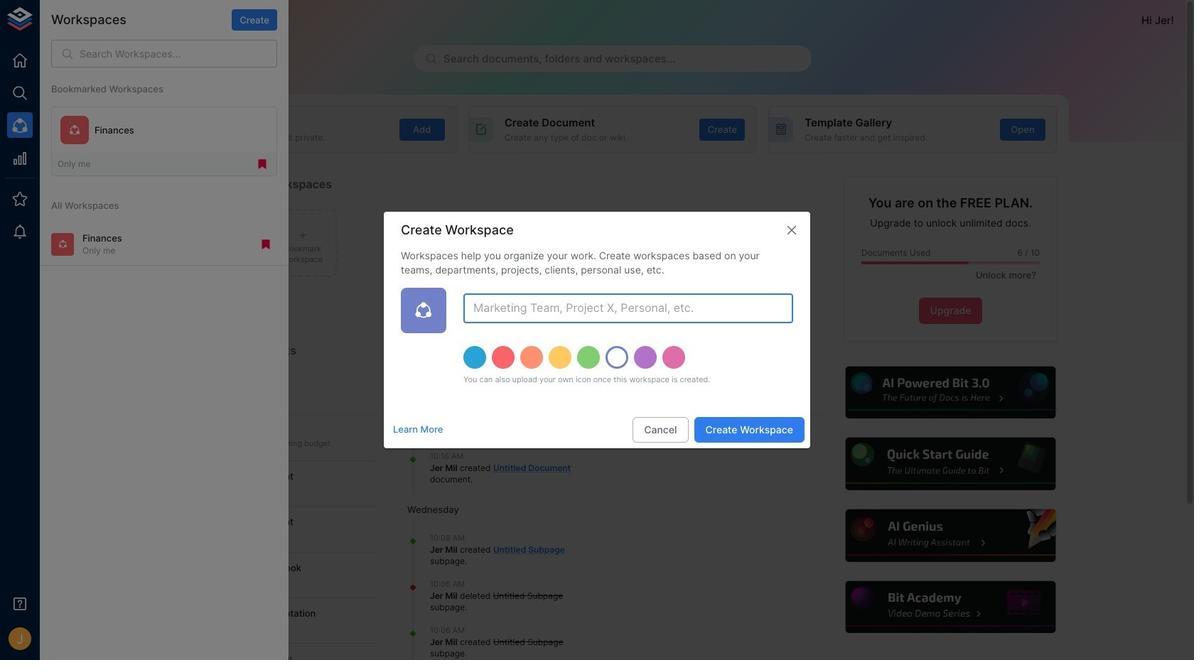 Task type: describe. For each thing, give the bounding box(es) containing it.
1 help image from the top
[[844, 365, 1058, 421]]

remove bookmark image
[[260, 238, 272, 251]]

2 help image from the top
[[844, 436, 1058, 493]]

Search Workspaces... text field
[[80, 40, 277, 68]]

Marketing Team, Project X, Personal, etc. text field
[[464, 294, 794, 324]]

3 help image from the top
[[844, 508, 1058, 564]]



Task type: locate. For each thing, give the bounding box(es) containing it.
help image
[[844, 365, 1058, 421], [844, 436, 1058, 493], [844, 508, 1058, 564], [844, 580, 1058, 636]]

4 help image from the top
[[844, 580, 1058, 636]]

remove bookmark image
[[256, 158, 269, 171]]

dialog
[[384, 212, 811, 449]]



Task type: vqa. For each thing, say whether or not it's contained in the screenshot.
the Bookmark image
no



